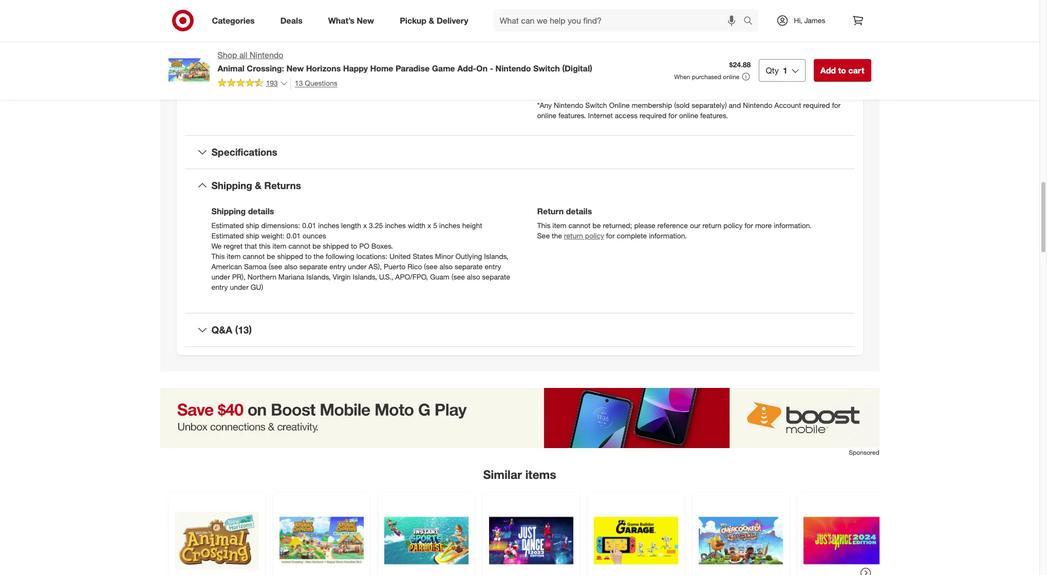 Task type: vqa. For each thing, say whether or not it's contained in the screenshot.
Horizons
yes



Task type: locate. For each thing, give the bounding box(es) containing it.
hi,
[[794, 16, 802, 25]]

item inside shipping details estimated ship dimensions: 0.01 inches length x 3.25 inches width x 5 inches height estimated ship weight: 0.01 ounces we regret that this item cannot be shipped to po boxes.
[[272, 241, 286, 250]]

access
[[615, 111, 638, 120]]

and right the "1"
[[788, 70, 800, 79]]

1 horizontal spatial more
[[755, 221, 772, 230]]

islands, left virgin
[[306, 272, 331, 281]]

1 them from the left
[[686, 50, 703, 58]]

shipped up mariana
[[277, 252, 303, 260]]

details inside the return details this item cannot be returned;  please reference our return policy for more information. see the return policy for complete information.
[[566, 206, 592, 216]]

mariana
[[278, 272, 304, 281]]

shipping up the 'regret'
[[211, 206, 246, 216]]

0.01 down 'dimensions:'
[[287, 231, 301, 240]]

switch
[[533, 63, 560, 73], [585, 101, 607, 110]]

5
[[433, 221, 437, 230]]

please
[[634, 221, 656, 230]]

homes!
[[737, 60, 761, 69]]

returned;
[[603, 221, 632, 230]]

return right our
[[703, 221, 722, 230]]

advertisement region
[[160, 388, 879, 448]]

virgin
[[333, 272, 351, 281]]

& right pickup
[[429, 15, 434, 25]]

features. left internet
[[558, 111, 586, 120]]

0 horizontal spatial details
[[248, 206, 274, 216]]

app
[[774, 70, 786, 79]]

categories link
[[203, 9, 268, 32]]

(see
[[269, 262, 282, 271], [424, 262, 438, 271], [451, 272, 465, 281]]

0 horizontal spatial also
[[284, 262, 297, 271]]

switch down the take on the right of the page
[[533, 63, 560, 73]]

(sold
[[674, 101, 690, 110]]

0 horizontal spatial &
[[255, 179, 262, 191]]

1 horizontal spatial information.
[[774, 221, 812, 230]]

purchased
[[692, 73, 721, 81]]

0 horizontal spatial new
[[286, 63, 304, 73]]

just dance 2024 edition - nintendo switch (digital) image
[[803, 498, 888, 575]]

2 horizontal spatial (see
[[451, 272, 465, 281]]

inches right 3.25
[[385, 221, 406, 230]]

cannot up samoa
[[243, 252, 265, 260]]

1 vertical spatial other
[[537, 70, 554, 79]]

1 horizontal spatial other
[[807, 50, 823, 58]]

(see up northern
[[269, 262, 282, 271]]

length
[[341, 221, 361, 230]]

0 vertical spatial other
[[807, 50, 823, 58]]

other down characters
[[537, 70, 554, 79]]

1 horizontal spatial online
[[679, 111, 698, 120]]

using
[[581, 70, 598, 79]]

them up create
[[686, 50, 703, 58]]

american
[[211, 262, 242, 271]]

to
[[705, 50, 711, 58], [798, 50, 805, 58], [677, 60, 684, 69], [838, 65, 846, 75], [351, 241, 357, 250], [305, 252, 312, 260]]

1 shipping from the top
[[211, 179, 252, 191]]

1 vertical spatial with
[[820, 60, 833, 69]]

game up resort
[[621, 70, 639, 79]]

the
[[783, 60, 794, 69], [600, 70, 611, 79], [688, 70, 698, 79], [552, 231, 562, 240], [314, 252, 324, 260]]

inches right the 5
[[439, 221, 460, 230]]

(see down the states
[[424, 262, 438, 271]]

x left 3.25
[[363, 221, 367, 230]]

home left paradise
[[370, 63, 393, 73]]

0 horizontal spatial with
[[620, 29, 633, 38]]

features. down separately)
[[700, 111, 728, 120]]

0 vertical spatial more
[[629, 60, 645, 69]]

online
[[609, 101, 630, 110]]

islands, right outlying
[[484, 252, 509, 260]]

1 horizontal spatial be
[[313, 241, 321, 250]]

cannot up this item cannot be shipped to the following locations:
[[288, 241, 311, 250]]

1 vertical spatial under
[[211, 272, 230, 281]]

game builder garage - nintendo switch (digital) image
[[594, 498, 678, 575]]

return right see at the right top of the page
[[564, 231, 583, 240]]

0 horizontal spatial happy
[[343, 63, 368, 73]]

1 vertical spatial &
[[255, 179, 262, 191]]

the right in at right
[[688, 70, 698, 79]]

some
[[731, 80, 748, 89]]

tour right can
[[832, 70, 845, 79]]

1 vertical spatial return
[[564, 231, 583, 240]]

share your masterpieces with friends
[[537, 29, 657, 38]]

online down $24.88
[[723, 73, 740, 81]]

0 vertical spatial this
[[537, 221, 551, 230]]

cannot
[[569, 221, 591, 230], [288, 241, 311, 250], [243, 252, 265, 260]]

happy right horizons
[[343, 63, 368, 73]]

item down return
[[553, 221, 567, 230]]

0 vertical spatial under
[[348, 262, 367, 271]]

shipping inside shipping details estimated ship dimensions: 0.01 inches length x 3.25 inches width x 5 inches height estimated ship weight: 0.01 ounces we regret that this item cannot be shipped to po boxes.
[[211, 206, 246, 216]]

13 questions
[[295, 79, 337, 87]]

tour right go
[[685, 80, 698, 89]]

1 ship from the top
[[246, 221, 259, 230]]

online down (sold
[[679, 111, 698, 120]]

2 details from the left
[[566, 206, 592, 216]]

1 details from the left
[[248, 206, 274, 216]]

share down show
[[763, 60, 781, 69]]

0 vertical spatial in-
[[554, 50, 562, 58]]

similar items
[[483, 467, 556, 481]]

new right what's at the top left
[[357, 15, 374, 25]]

& inside dropdown button
[[255, 179, 262, 191]]

1 horizontal spatial photos
[[796, 60, 818, 69]]

other up add
[[807, 50, 823, 58]]

internet
[[588, 111, 613, 120]]

inches up ounces
[[318, 221, 339, 230]]

in- down "get"
[[613, 70, 621, 79]]

with up can
[[820, 60, 833, 69]]

shipping inside dropdown button
[[211, 179, 252, 191]]

1 vertical spatial item
[[272, 241, 286, 250]]

ship
[[246, 221, 259, 230], [246, 231, 259, 240]]

details
[[248, 206, 274, 216], [566, 206, 592, 216]]

paradise
[[396, 63, 430, 73]]

q&a (13) button
[[185, 313, 855, 346]]

gu)
[[251, 283, 263, 291]]

3.25
[[369, 221, 383, 230]]

apo/fpo,
[[395, 272, 428, 281]]

po
[[359, 241, 369, 250]]

0 horizontal spatial more
[[629, 60, 645, 69]]

0 vertical spatial share
[[537, 29, 556, 38]]

to up they
[[798, 50, 805, 58]]

shipping for shipping & returns
[[211, 179, 252, 191]]

0 vertical spatial shipping
[[211, 179, 252, 191]]

game up (digital)
[[562, 50, 580, 58]]

under
[[348, 262, 367, 271], [211, 272, 230, 281], [230, 283, 249, 291]]

policy right our
[[724, 221, 743, 230]]

puerto
[[384, 262, 406, 271]]

to left po
[[351, 241, 357, 250]]

to down ounces
[[305, 252, 312, 260]]

home up some
[[723, 70, 743, 79]]

0 horizontal spatial cannot
[[243, 252, 265, 260]]

instant sports paradise - nintendo switch (digital) image
[[384, 498, 468, 575]]

this up see at the right top of the page
[[537, 221, 551, 230]]

photos up they
[[796, 60, 818, 69]]

1 vertical spatial switch
[[585, 101, 607, 110]]

1 horizontal spatial home
[[723, 70, 743, 79]]

guam
[[430, 272, 449, 281]]

this down we
[[211, 252, 225, 260]]

2 estimated from the top
[[211, 231, 244, 240]]

share inside take in-game photos of your designs and add them to your portfolio. show them to other characters and you may get more requests to create vacation homes! share the photos with other players using the in-game showroom* in the happy home network app and they can tour your personally-designed resort islands or go tour theirs for some relaxation and inspiration.
[[763, 60, 781, 69]]

1 vertical spatial more
[[755, 221, 772, 230]]

1 horizontal spatial details
[[566, 206, 592, 216]]

0 horizontal spatial information.
[[649, 231, 687, 240]]

1 vertical spatial information.
[[649, 231, 687, 240]]

0 horizontal spatial item
[[227, 252, 241, 260]]

requests
[[647, 60, 675, 69]]

your left masterpieces
[[558, 29, 572, 38]]

item inside the return details this item cannot be returned;  please reference our return policy for more information. see the return policy for complete information.
[[553, 221, 567, 230]]

What can we help you find? suggestions appear below search field
[[494, 9, 746, 32]]

height
[[462, 221, 482, 230]]

portfolio.
[[729, 50, 758, 58]]

share up the take on the right of the page
[[537, 29, 556, 38]]

new
[[357, 15, 374, 25], [286, 63, 304, 73]]

pickup & delivery link
[[391, 9, 481, 32]]

details up the return policy 'link'
[[566, 206, 592, 216]]

shipped up following
[[323, 241, 349, 250]]

& for pickup
[[429, 15, 434, 25]]

(see right guam
[[451, 272, 465, 281]]

2 horizontal spatial inches
[[439, 221, 460, 230]]

be inside the return details this item cannot be returned;  please reference our return policy for more information. see the return policy for complete information.
[[593, 221, 601, 230]]

under down locations:
[[348, 262, 367, 271]]

new up "13"
[[286, 63, 304, 73]]

1 vertical spatial be
[[313, 241, 321, 250]]

0 vertical spatial &
[[429, 15, 434, 25]]

0 horizontal spatial inches
[[318, 221, 339, 230]]

2 shipping from the top
[[211, 206, 246, 216]]

shipping down the specifications on the top left of the page
[[211, 179, 252, 191]]

photos
[[582, 50, 605, 58], [796, 60, 818, 69]]

islands, down as),
[[353, 272, 377, 281]]

1 vertical spatial share
[[763, 60, 781, 69]]

item down "weight:"
[[272, 241, 286, 250]]

also down outlying
[[467, 272, 480, 281]]

shipped inside shipping details estimated ship dimensions: 0.01 inches length x 3.25 inches width x 5 inches height estimated ship weight: 0.01 ounces we regret that this item cannot be shipped to po boxes.
[[323, 241, 349, 250]]

your
[[558, 29, 572, 38], [615, 50, 629, 58], [713, 50, 727, 58], [537, 80, 551, 89]]

0 vertical spatial tour
[[832, 70, 845, 79]]

regret
[[224, 241, 243, 250]]

0 horizontal spatial them
[[686, 50, 703, 58]]

0 horizontal spatial game
[[562, 50, 580, 58]]

happy up theirs
[[700, 70, 721, 79]]

1 horizontal spatial cannot
[[288, 241, 311, 250]]

under down american
[[211, 272, 230, 281]]

when
[[674, 73, 690, 81]]

with left friends
[[620, 29, 633, 38]]

items
[[525, 467, 556, 481]]

& left returns
[[255, 179, 262, 191]]

0 horizontal spatial home
[[370, 63, 393, 73]]

1 horizontal spatial with
[[820, 60, 833, 69]]

entry
[[329, 262, 346, 271], [485, 262, 501, 271], [211, 283, 228, 291]]

2 vertical spatial cannot
[[243, 252, 265, 260]]

0 horizontal spatial features.
[[558, 111, 586, 120]]

the right see at the right top of the page
[[552, 231, 562, 240]]

shipped
[[323, 241, 349, 250], [277, 252, 303, 260]]

0 vertical spatial with
[[620, 29, 633, 38]]

2 vertical spatial be
[[267, 252, 275, 260]]

for
[[720, 80, 729, 89], [832, 101, 841, 110], [669, 111, 677, 120], [745, 221, 753, 230], [606, 231, 615, 240]]

cannot inside shipping details estimated ship dimensions: 0.01 inches length x 3.25 inches width x 5 inches height estimated ship weight: 0.01 ounces we regret that this item cannot be shipped to po boxes.
[[288, 241, 311, 250]]

photos up you
[[582, 50, 605, 58]]

1 horizontal spatial in-
[[613, 70, 621, 79]]

and left you
[[573, 60, 585, 69]]

required down the membership
[[640, 111, 667, 120]]

more inside the return details this item cannot be returned;  please reference our return policy for more information. see the return policy for complete information.
[[755, 221, 772, 230]]

1 horizontal spatial switch
[[585, 101, 607, 110]]

1 vertical spatial 0.01
[[287, 231, 301, 240]]

0 vertical spatial ship
[[246, 221, 259, 230]]

0 vertical spatial shipped
[[323, 241, 349, 250]]

1 vertical spatial ship
[[246, 231, 259, 240]]

details for return
[[566, 206, 592, 216]]

item down the 'regret'
[[227, 252, 241, 260]]

pickup
[[400, 15, 427, 25]]

1 horizontal spatial features.
[[700, 111, 728, 120]]

and down some
[[729, 101, 741, 110]]

0 vertical spatial cannot
[[569, 221, 591, 230]]

details for shipping
[[248, 206, 274, 216]]

them up the "1"
[[780, 50, 796, 58]]

to right add
[[838, 65, 846, 75]]

personally-
[[553, 80, 589, 89]]

shipping for shipping details estimated ship dimensions: 0.01 inches length x 3.25 inches width x 5 inches height estimated ship weight: 0.01 ounces we regret that this item cannot be shipped to po boxes.
[[211, 206, 246, 216]]

you
[[587, 60, 599, 69]]

2 vertical spatial under
[[230, 283, 249, 291]]

minor
[[435, 252, 454, 260]]

pr),
[[232, 272, 246, 281]]

add
[[820, 65, 836, 75]]

required down inspiration.
[[803, 101, 830, 110]]

1 vertical spatial shipping
[[211, 206, 246, 216]]

be up the return policy 'link'
[[593, 221, 601, 230]]

image of animal crossing: new horizons happy home paradise game add-on - nintendo switch (digital) image
[[168, 49, 209, 90]]

shipping & returns
[[211, 179, 301, 191]]

1 horizontal spatial share
[[763, 60, 781, 69]]

2 features. from the left
[[700, 111, 728, 120]]

shop all nintendo animal crossing: new horizons happy home paradise game add-on - nintendo switch (digital)
[[218, 50, 592, 73]]

be down ounces
[[313, 241, 321, 250]]

share
[[537, 29, 556, 38], [763, 60, 781, 69]]

2 horizontal spatial cannot
[[569, 221, 591, 230]]

0 vertical spatial new
[[357, 15, 374, 25]]

1 horizontal spatial shipped
[[323, 241, 349, 250]]

0 vertical spatial item
[[553, 221, 567, 230]]

2 ship from the top
[[246, 231, 259, 240]]

information.
[[774, 221, 812, 230], [649, 231, 687, 240]]

1 vertical spatial new
[[286, 63, 304, 73]]

go
[[675, 80, 683, 89]]

2 inches from the left
[[385, 221, 406, 230]]

policy down returned;
[[585, 231, 604, 240]]

our
[[690, 221, 701, 230]]

under down 'pr),' on the left of the page
[[230, 283, 249, 291]]

details inside shipping details estimated ship dimensions: 0.01 inches length x 3.25 inches width x 5 inches height estimated ship weight: 0.01 ounces we regret that this item cannot be shipped to po boxes.
[[248, 206, 274, 216]]

and down app
[[784, 80, 796, 89]]

also down minor
[[440, 262, 453, 271]]

samoa
[[244, 262, 267, 271]]

0 vertical spatial 0.01
[[302, 221, 316, 230]]

players
[[556, 70, 579, 79]]

0 horizontal spatial policy
[[585, 231, 604, 240]]

nintendo down relaxation
[[743, 101, 773, 110]]

also up mariana
[[284, 262, 297, 271]]

search
[[739, 16, 764, 27]]

what's
[[328, 15, 355, 25]]

to down add
[[677, 60, 684, 69]]

switch up internet
[[585, 101, 607, 110]]

2 horizontal spatial item
[[553, 221, 567, 230]]

x left the 5
[[428, 221, 431, 230]]

nintendo down personally-
[[554, 101, 583, 110]]

0.01 up ounces
[[302, 221, 316, 230]]

return
[[537, 206, 564, 216]]

1 horizontal spatial &
[[429, 15, 434, 25]]

1 vertical spatial game
[[621, 70, 639, 79]]

cannot up the return policy 'link'
[[569, 221, 591, 230]]

1 horizontal spatial x
[[428, 221, 431, 230]]

return policy link
[[564, 231, 604, 240]]

delivery
[[437, 15, 468, 25]]

1 horizontal spatial happy
[[700, 70, 721, 79]]

online down *any
[[537, 111, 557, 120]]

item
[[553, 221, 567, 230], [272, 241, 286, 250], [227, 252, 241, 260]]

states
[[413, 252, 433, 260]]

2 horizontal spatial be
[[593, 221, 601, 230]]

characters
[[537, 60, 571, 69]]

0 horizontal spatial required
[[640, 111, 667, 120]]

be down "this"
[[267, 252, 275, 260]]

details up 'dimensions:'
[[248, 206, 274, 216]]

0 vertical spatial be
[[593, 221, 601, 230]]

in- up characters
[[554, 50, 562, 58]]

2 horizontal spatial online
[[723, 73, 740, 81]]



Task type: describe. For each thing, give the bounding box(es) containing it.
add
[[672, 50, 684, 58]]

u.s.,
[[379, 272, 393, 281]]

*any nintendo switch online membership (sold separately) and nintendo account required for online features. internet access required for online features.
[[537, 101, 841, 120]]

0 horizontal spatial return
[[564, 231, 583, 240]]

1 vertical spatial tour
[[685, 80, 698, 89]]

pickup & delivery
[[400, 15, 468, 25]]

2 horizontal spatial entry
[[485, 262, 501, 271]]

switch inside *any nintendo switch online membership (sold separately) and nintendo account required for online features. internet access required for online features.
[[585, 101, 607, 110]]

your up "get"
[[615, 50, 629, 58]]

1 vertical spatial required
[[640, 111, 667, 120]]

cannot inside the return details this item cannot be returned;  please reference our return policy for more information. see the return policy for complete information.
[[569, 221, 591, 230]]

0 vertical spatial photos
[[582, 50, 605, 58]]

shipping & returns button
[[185, 169, 855, 202]]

relaxation
[[750, 80, 782, 89]]

for inside take in-game photos of your designs and add them to your portfolio. show them to other characters and you may get more requests to create vacation homes! share the photos with other players using the in-game showroom* in the happy home network app and they can tour your personally-designed resort islands or go tour theirs for some relaxation and inspiration.
[[720, 80, 729, 89]]

inspiration.
[[798, 80, 833, 89]]

overcooked! all you can eat - nintendo switch (digital) image
[[699, 498, 783, 575]]

masterpieces
[[574, 29, 618, 38]]

see
[[537, 231, 550, 240]]

account
[[775, 101, 801, 110]]

add to cart
[[820, 65, 865, 75]]

deals link
[[272, 9, 315, 32]]

the down ounces
[[314, 252, 324, 260]]

be inside shipping details estimated ship dimensions: 0.01 inches length x 3.25 inches width x 5 inches height estimated ship weight: 0.01 ounces we regret that this item cannot be shipped to po boxes.
[[313, 241, 321, 250]]

may
[[601, 60, 614, 69]]

this
[[259, 241, 270, 250]]

what's new
[[328, 15, 374, 25]]

0 horizontal spatial be
[[267, 252, 275, 260]]

horizons
[[306, 63, 341, 73]]

specifications button
[[185, 136, 855, 169]]

or
[[667, 80, 673, 89]]

theirs
[[700, 80, 718, 89]]

your up *any
[[537, 80, 551, 89]]

and inside *any nintendo switch online membership (sold separately) and nintendo account required for online features. internet access required for online features.
[[729, 101, 741, 110]]

nintendo right - in the top left of the page
[[496, 63, 531, 73]]

1 horizontal spatial tour
[[832, 70, 845, 79]]

1 horizontal spatial also
[[440, 262, 453, 271]]

0 horizontal spatial other
[[537, 70, 554, 79]]

following
[[326, 252, 354, 260]]

game
[[432, 63, 455, 73]]

of
[[607, 50, 613, 58]]

islands
[[642, 80, 665, 89]]

1 x from the left
[[363, 221, 367, 230]]

they
[[802, 70, 816, 79]]

take
[[537, 50, 552, 58]]

1 horizontal spatial entry
[[329, 262, 346, 271]]

designed
[[589, 80, 619, 89]]

switch inside shop all nintendo animal crossing: new horizons happy home paradise game add-on - nintendo switch (digital)
[[533, 63, 560, 73]]

designs
[[631, 50, 656, 58]]

to inside button
[[838, 65, 846, 75]]

193
[[266, 79, 278, 87]]

animal crossing: new horizons bundle - nintendo switch (digital) image
[[279, 498, 364, 575]]

animal crossing: new horizons - nintendo switch (digital) image
[[174, 498, 259, 575]]

happy inside shop all nintendo animal crossing: new horizons happy home paradise game add-on - nintendo switch (digital)
[[343, 63, 368, 73]]

returns
[[264, 179, 301, 191]]

friends
[[635, 29, 657, 38]]

search button
[[739, 9, 764, 34]]

1 estimated from the top
[[211, 221, 244, 230]]

1 vertical spatial shipped
[[277, 252, 303, 260]]

1 vertical spatial this
[[211, 252, 225, 260]]

2 horizontal spatial also
[[467, 272, 480, 281]]

this inside the return details this item cannot be returned;  please reference our return policy for more information. see the return policy for complete information.
[[537, 221, 551, 230]]

get
[[616, 60, 627, 69]]

qty
[[766, 65, 779, 75]]

& for shipping
[[255, 179, 262, 191]]

add to cart button
[[814, 59, 871, 82]]

1 vertical spatial in-
[[613, 70, 621, 79]]

hi, james
[[794, 16, 826, 25]]

0 horizontal spatial share
[[537, 29, 556, 38]]

1 vertical spatial policy
[[585, 231, 604, 240]]

happy inside take in-game photos of your designs and add them to your portfolio. show them to other characters and you may get more requests to create vacation homes! share the photos with other players using the in-game showroom* in the happy home network app and they can tour your personally-designed resort islands or go tour theirs for some relaxation and inspiration.
[[700, 70, 721, 79]]

sponsored
[[849, 448, 879, 456]]

your up vacation
[[713, 50, 727, 58]]

width
[[408, 221, 426, 230]]

categories
[[212, 15, 255, 25]]

the up designed
[[600, 70, 611, 79]]

1 inches from the left
[[318, 221, 339, 230]]

what's new link
[[319, 9, 387, 32]]

shop
[[218, 50, 237, 60]]

2 horizontal spatial islands,
[[484, 252, 509, 260]]

cart
[[849, 65, 865, 75]]

complete
[[617, 231, 647, 240]]

specifications
[[211, 146, 277, 158]]

0 vertical spatial game
[[562, 50, 580, 58]]

create
[[686, 60, 706, 69]]

1 horizontal spatial game
[[621, 70, 639, 79]]

0 vertical spatial information.
[[774, 221, 812, 230]]

as),
[[369, 262, 382, 271]]

2 vertical spatial item
[[227, 252, 241, 260]]

animal
[[218, 63, 245, 73]]

reference
[[658, 221, 688, 230]]

united
[[389, 252, 411, 260]]

new inside shop all nintendo animal crossing: new horizons happy home paradise game add-on - nintendo switch (digital)
[[286, 63, 304, 73]]

similar items region
[[160, 388, 894, 575]]

home inside take in-game photos of your designs and add them to your portfolio. show them to other characters and you may get more requests to create vacation homes! share the photos with other players using the in-game showroom* in the happy home network app and they can tour your personally-designed resort islands or go tour theirs for some relaxation and inspiration.
[[723, 70, 743, 79]]

outlying
[[455, 252, 482, 260]]

1 features. from the left
[[558, 111, 586, 120]]

dimensions:
[[261, 221, 300, 230]]

(13)
[[235, 324, 252, 336]]

0 horizontal spatial online
[[537, 111, 557, 120]]

show
[[760, 50, 778, 58]]

0 horizontal spatial islands,
[[306, 272, 331, 281]]

all
[[239, 50, 247, 60]]

13
[[295, 79, 303, 87]]

3 inches from the left
[[439, 221, 460, 230]]

1 vertical spatial photos
[[796, 60, 818, 69]]

0 horizontal spatial 0.01
[[287, 231, 301, 240]]

the up app
[[783, 60, 794, 69]]

to inside shipping details estimated ship dimensions: 0.01 inches length x 3.25 inches width x 5 inches height estimated ship weight: 0.01 ounces we regret that this item cannot be shipped to po boxes.
[[351, 241, 357, 250]]

can
[[818, 70, 830, 79]]

to up create
[[705, 50, 711, 58]]

home inside shop all nintendo animal crossing: new horizons happy home paradise game add-on - nintendo switch (digital)
[[370, 63, 393, 73]]

1 horizontal spatial 0.01
[[302, 221, 316, 230]]

0 vertical spatial return
[[703, 221, 722, 230]]

with inside take in-game photos of your designs and add them to your portfolio. show them to other characters and you may get more requests to create vacation homes! share the photos with other players using the in-game showroom* in the happy home network app and they can tour your personally-designed resort islands or go tour theirs for some relaxation and inspiration.
[[820, 60, 833, 69]]

united states minor outlying islands, american samoa (see also separate entry under as), puerto rico (see also separate entry under pr), northern mariana islands, virgin islands, u.s., apo/fpo, guam (see also separate entry under gu)
[[211, 252, 510, 291]]

1 horizontal spatial new
[[357, 15, 374, 25]]

on
[[476, 63, 488, 73]]

resort
[[621, 80, 640, 89]]

0 horizontal spatial in-
[[554, 50, 562, 58]]

when purchased online
[[674, 73, 740, 81]]

shipping details estimated ship dimensions: 0.01 inches length x 3.25 inches width x 5 inches height estimated ship weight: 0.01 ounces we regret that this item cannot be shipped to po boxes.
[[211, 206, 482, 250]]

add-
[[457, 63, 476, 73]]

1 horizontal spatial (see
[[424, 262, 438, 271]]

nintendo up crossing:
[[250, 50, 283, 60]]

1 horizontal spatial policy
[[724, 221, 743, 230]]

1 horizontal spatial required
[[803, 101, 830, 110]]

membership
[[632, 101, 672, 110]]

1
[[783, 65, 788, 75]]

2 them from the left
[[780, 50, 796, 58]]

0 horizontal spatial (see
[[269, 262, 282, 271]]

take in-game photos of your designs and add them to your portfolio. show them to other characters and you may get more requests to create vacation homes! share the photos with other players using the in-game showroom* in the happy home network app and they can tour your personally-designed resort islands or go tour theirs for some relaxation and inspiration.
[[537, 50, 845, 89]]

just dance 2023 edition - nintendo switch (digital) image
[[489, 498, 573, 575]]

0 horizontal spatial entry
[[211, 283, 228, 291]]

the inside the return details this item cannot be returned;  please reference our return policy for more information. see the return policy for complete information.
[[552, 231, 562, 240]]

$24.88
[[729, 60, 751, 69]]

deals
[[280, 15, 303, 25]]

weight:
[[261, 231, 285, 240]]

this item cannot be shipped to the following locations:
[[211, 252, 387, 260]]

1 horizontal spatial islands,
[[353, 272, 377, 281]]

more inside take in-game photos of your designs and add them to your portfolio. show them to other characters and you may get more requests to create vacation homes! share the photos with other players using the in-game showroom* in the happy home network app and they can tour your personally-designed resort islands or go tour theirs for some relaxation and inspiration.
[[629, 60, 645, 69]]

2 x from the left
[[428, 221, 431, 230]]

193 link
[[218, 78, 288, 90]]

and up the requests
[[658, 50, 670, 58]]

we
[[211, 241, 222, 250]]

showroom*
[[641, 70, 679, 79]]



